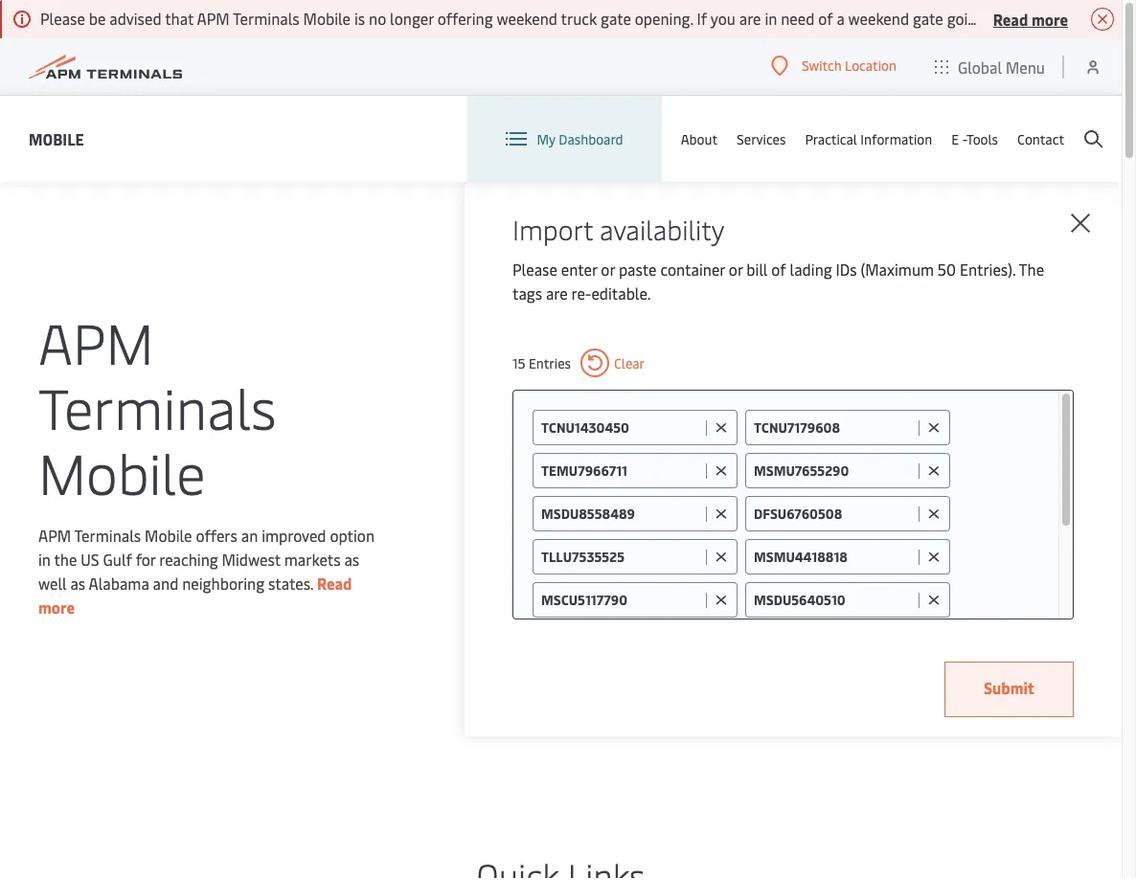 Task type: describe. For each thing, give the bounding box(es) containing it.
a
[[837, 8, 845, 29]]

the
[[1019, 259, 1045, 280]]

my dashboard
[[537, 130, 624, 148]]

2 gate from the left
[[913, 8, 944, 29]]

please for please be advised that apm terminals mobile is no longer offering weekend truck gate opening. if you are in need of a weekend gate going forward, please email
[[40, 8, 85, 29]]

read more link
[[38, 573, 352, 618]]

my
[[537, 130, 556, 148]]

well
[[38, 573, 67, 594]]

2 or from the left
[[729, 259, 743, 280]]

1 or from the left
[[601, 259, 615, 280]]

more for read more link
[[38, 597, 75, 618]]

about button
[[681, 96, 718, 182]]

enter
[[561, 259, 598, 280]]

location
[[845, 57, 897, 75]]

import
[[513, 211, 593, 247]]

50
[[938, 259, 956, 280]]

us
[[81, 549, 99, 570]]

tools
[[967, 130, 999, 148]]

switch location button
[[771, 55, 897, 76]]

apm terminals mobile
[[38, 303, 277, 509]]

please
[[1051, 8, 1095, 29]]

improved
[[262, 525, 326, 546]]

gulf
[[103, 549, 132, 570]]

no
[[369, 8, 386, 29]]

submit button
[[945, 662, 1074, 718]]

terminals for apm terminals mobile offers an improved option in the us gulf for reaching midwest markets as well as alabama and neighboring states.
[[74, 525, 141, 546]]

information
[[861, 130, 933, 148]]

are inside please enter or paste container or bill of lading ids (maximum 50 entries). the tags are re-editable.
[[546, 283, 568, 304]]

e -tools button
[[952, 96, 999, 182]]

terminals for apm terminals mobile
[[38, 368, 277, 444]]

reaching
[[159, 549, 218, 570]]

switch location
[[802, 57, 897, 75]]

container
[[661, 259, 725, 280]]

is
[[355, 8, 365, 29]]

read more for read more button
[[994, 8, 1069, 29]]

about
[[681, 130, 718, 148]]

dashboard
[[559, 130, 624, 148]]

clear button
[[581, 349, 645, 378]]

markets
[[284, 549, 341, 570]]

15 entries
[[513, 354, 571, 372]]

contact
[[1018, 130, 1065, 148]]

services
[[737, 130, 786, 148]]

import availability
[[513, 211, 725, 247]]

need
[[781, 8, 815, 29]]

global
[[958, 56, 1002, 77]]

read more button
[[994, 7, 1069, 31]]

offers
[[196, 525, 238, 546]]

re-
[[572, 283, 592, 304]]

please be advised that apm terminals mobile is no longer offering weekend truck gate opening. if you are in need of a weekend gate going forward, please email
[[40, 8, 1137, 29]]

that
[[165, 8, 194, 29]]

services button
[[737, 96, 786, 182]]

please for please enter or paste container or bill of lading ids (maximum 50 entries). the tags are re-editable.
[[513, 259, 558, 280]]

read for read more button
[[994, 8, 1029, 29]]

please enter or paste container or bill of lading ids (maximum 50 entries). the tags are re-editable.
[[513, 259, 1045, 304]]

offering
[[438, 8, 493, 29]]

forward,
[[989, 8, 1047, 29]]

practical
[[805, 130, 858, 148]]

email
[[1099, 8, 1137, 29]]

truck
[[561, 8, 597, 29]]

ids
[[836, 259, 857, 280]]

15
[[513, 354, 526, 372]]

0 vertical spatial apm
[[197, 8, 230, 29]]

going
[[947, 8, 986, 29]]

tags
[[513, 283, 542, 304]]

(maximum
[[861, 259, 934, 280]]

opening.
[[635, 8, 694, 29]]

of inside please enter or paste container or bill of lading ids (maximum 50 entries). the tags are re-editable.
[[772, 259, 787, 280]]

advised
[[109, 8, 162, 29]]

mobile inside apm terminals mobile offers an improved option in the us gulf for reaching midwest markets as well as alabama and neighboring states.
[[145, 525, 192, 546]]



Task type: locate. For each thing, give the bounding box(es) containing it.
practical information button
[[805, 96, 933, 182]]

e
[[952, 130, 959, 148]]

please inside please enter or paste container or bill of lading ids (maximum 50 entries). the tags are re-editable.
[[513, 259, 558, 280]]

apm for apm terminals mobile offers an improved option in the us gulf for reaching midwest markets as well as alabama and neighboring states.
[[38, 525, 71, 546]]

are right "you"
[[740, 8, 761, 29]]

or left bill
[[729, 259, 743, 280]]

read more up menu
[[994, 8, 1069, 29]]

terminals
[[233, 8, 300, 29], [38, 368, 277, 444], [74, 525, 141, 546]]

mobile inside apm terminals mobile
[[38, 434, 206, 509]]

apm
[[197, 8, 230, 29], [38, 303, 154, 379], [38, 525, 71, 546]]

2 weekend from the left
[[849, 8, 910, 29]]

clear
[[614, 354, 645, 372]]

you
[[711, 8, 736, 29]]

1 horizontal spatial gate
[[913, 8, 944, 29]]

please left be
[[40, 8, 85, 29]]

switch
[[802, 57, 842, 75]]

in inside apm terminals mobile offers an improved option in the us gulf for reaching midwest markets as well as alabama and neighboring states.
[[38, 549, 51, 570]]

0 horizontal spatial are
[[546, 283, 568, 304]]

read more for read more link
[[38, 573, 352, 618]]

more inside read more button
[[1032, 8, 1069, 29]]

apm inside apm terminals mobile offers an improved option in the us gulf for reaching midwest markets as well as alabama and neighboring states.
[[38, 525, 71, 546]]

of right bill
[[772, 259, 787, 280]]

1 vertical spatial read
[[317, 573, 352, 594]]

gate right truck
[[601, 8, 631, 29]]

0 vertical spatial terminals
[[233, 8, 300, 29]]

weekend left truck
[[497, 8, 558, 29]]

2 vertical spatial terminals
[[74, 525, 141, 546]]

0 vertical spatial as
[[344, 549, 360, 570]]

0 horizontal spatial as
[[70, 573, 85, 594]]

bill
[[747, 259, 768, 280]]

-
[[963, 130, 967, 148]]

in left the
[[38, 549, 51, 570]]

alabama
[[89, 573, 149, 594]]

0 horizontal spatial of
[[772, 259, 787, 280]]

0 vertical spatial in
[[765, 8, 777, 29]]

0 horizontal spatial weekend
[[497, 8, 558, 29]]

0 vertical spatial of
[[819, 8, 833, 29]]

the
[[54, 549, 77, 570]]

be
[[89, 8, 106, 29]]

are left the re- on the top right of the page
[[546, 283, 568, 304]]

as
[[344, 549, 360, 570], [70, 573, 85, 594]]

for
[[136, 549, 156, 570]]

Entered ID text field
[[754, 419, 914, 437], [541, 462, 702, 480], [754, 548, 914, 566], [754, 591, 914, 610]]

read more down the reaching
[[38, 573, 352, 618]]

lading
[[790, 259, 832, 280]]

gate left going
[[913, 8, 944, 29]]

e -tools
[[952, 130, 999, 148]]

1 vertical spatial of
[[772, 259, 787, 280]]

please up tags
[[513, 259, 558, 280]]

1 gate from the left
[[601, 8, 631, 29]]

2 vertical spatial apm
[[38, 525, 71, 546]]

1 vertical spatial as
[[70, 573, 85, 594]]

1 horizontal spatial or
[[729, 259, 743, 280]]

global menu
[[958, 56, 1046, 77]]

0 vertical spatial read
[[994, 8, 1029, 29]]

weekend
[[497, 8, 558, 29], [849, 8, 910, 29]]

please
[[40, 8, 85, 29], [513, 259, 558, 280]]

1 vertical spatial apm
[[38, 303, 154, 379]]

longer
[[390, 8, 434, 29]]

0 horizontal spatial read
[[317, 573, 352, 594]]

apm terminals mobile offers an improved option in the us gulf for reaching midwest markets as well as alabama and neighboring states.
[[38, 525, 375, 594]]

midwest
[[222, 549, 281, 570]]

1 horizontal spatial in
[[765, 8, 777, 29]]

terminals inside apm terminals mobile offers an improved option in the us gulf for reaching midwest markets as well as alabama and neighboring states.
[[74, 525, 141, 546]]

0 vertical spatial are
[[740, 8, 761, 29]]

if
[[697, 8, 707, 29]]

1 horizontal spatial as
[[344, 549, 360, 570]]

my dashboard button
[[506, 96, 624, 182]]

0 horizontal spatial or
[[601, 259, 615, 280]]

read more
[[994, 8, 1069, 29], [38, 573, 352, 618]]

close alert image
[[1092, 8, 1115, 31]]

Entered ID text field
[[541, 419, 702, 437], [754, 462, 914, 480], [541, 505, 702, 523], [754, 505, 914, 523], [541, 548, 702, 566], [541, 591, 702, 610]]

mobile secondary image
[[36, 512, 371, 799]]

more for read more button
[[1032, 8, 1069, 29]]

option
[[330, 525, 375, 546]]

paste
[[619, 259, 657, 280]]

0 horizontal spatial please
[[40, 8, 85, 29]]

1 vertical spatial more
[[38, 597, 75, 618]]

1 vertical spatial please
[[513, 259, 558, 280]]

1 horizontal spatial please
[[513, 259, 558, 280]]

are
[[740, 8, 761, 29], [546, 283, 568, 304]]

0 horizontal spatial more
[[38, 597, 75, 618]]

1 weekend from the left
[[497, 8, 558, 29]]

read inside button
[[994, 8, 1029, 29]]

as down option
[[344, 549, 360, 570]]

or up editable.
[[601, 259, 615, 280]]

1 horizontal spatial are
[[740, 8, 761, 29]]

0 horizontal spatial gate
[[601, 8, 631, 29]]

entries
[[529, 354, 571, 372]]

in
[[765, 8, 777, 29], [38, 549, 51, 570]]

of
[[819, 8, 833, 29], [772, 259, 787, 280]]

or
[[601, 259, 615, 280], [729, 259, 743, 280]]

weekend right a
[[849, 8, 910, 29]]

1 horizontal spatial of
[[819, 8, 833, 29]]

0 vertical spatial read more
[[994, 8, 1069, 29]]

global menu button
[[916, 38, 1065, 95]]

practical information
[[805, 130, 933, 148]]

availability
[[600, 211, 725, 247]]

contact button
[[1018, 96, 1065, 182]]

1 horizontal spatial read
[[994, 8, 1029, 29]]

1 horizontal spatial weekend
[[849, 8, 910, 29]]

1 vertical spatial in
[[38, 549, 51, 570]]

read for read more link
[[317, 573, 352, 594]]

1 horizontal spatial more
[[1032, 8, 1069, 29]]

menu
[[1006, 56, 1046, 77]]

1 vertical spatial read more
[[38, 573, 352, 618]]

submit
[[984, 678, 1035, 699]]

more
[[1032, 8, 1069, 29], [38, 597, 75, 618]]

0 vertical spatial please
[[40, 8, 85, 29]]

entries).
[[960, 259, 1016, 280]]

and
[[153, 573, 179, 594]]

0 vertical spatial more
[[1032, 8, 1069, 29]]

apm for apm terminals mobile
[[38, 303, 154, 379]]

apm inside apm terminals mobile
[[38, 303, 154, 379]]

editable.
[[592, 283, 651, 304]]

read right going
[[994, 8, 1029, 29]]

more inside the read more
[[38, 597, 75, 618]]

neighboring
[[182, 573, 265, 594]]

of left a
[[819, 8, 833, 29]]

more down well
[[38, 597, 75, 618]]

0 horizontal spatial read more
[[38, 573, 352, 618]]

1 vertical spatial are
[[546, 283, 568, 304]]

0 horizontal spatial in
[[38, 549, 51, 570]]

in left the need
[[765, 8, 777, 29]]

gate
[[601, 8, 631, 29], [913, 8, 944, 29]]

states.
[[268, 573, 313, 594]]

more left close alert icon
[[1032, 8, 1069, 29]]

1 vertical spatial terminals
[[38, 368, 277, 444]]

1 horizontal spatial read more
[[994, 8, 1069, 29]]

an
[[241, 525, 258, 546]]

read down markets
[[317, 573, 352, 594]]

mobile link
[[29, 127, 84, 151]]

mobile
[[303, 8, 351, 29], [29, 128, 84, 149], [38, 434, 206, 509], [145, 525, 192, 546]]

as right well
[[70, 573, 85, 594]]



Task type: vqa. For each thing, say whether or not it's contained in the screenshot.
the General
no



